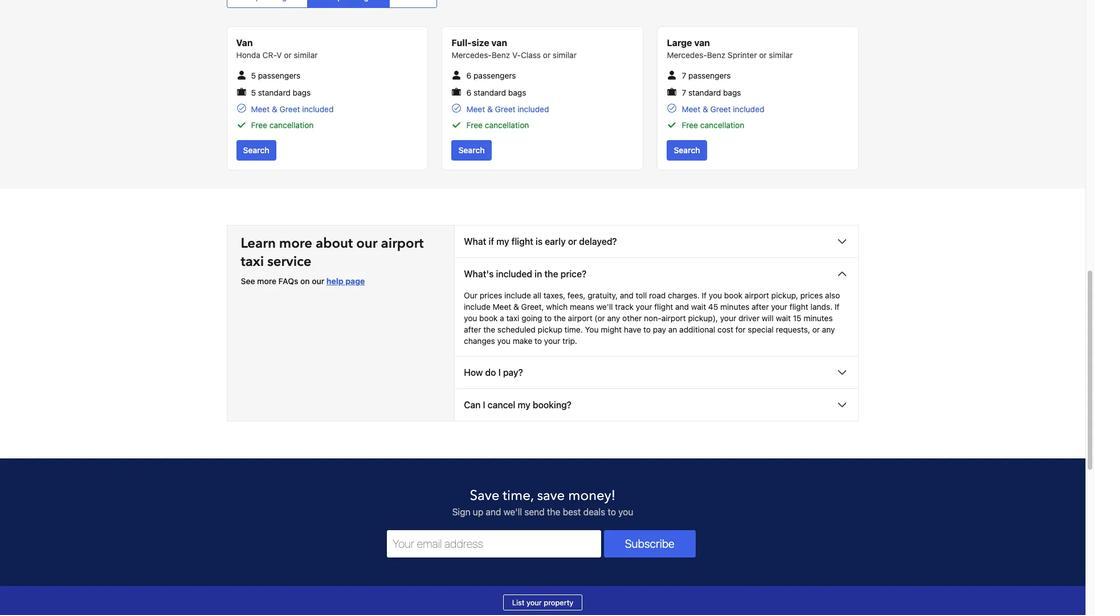 Task type: describe. For each thing, give the bounding box(es) containing it.
7 for 7 passengers
[[682, 71, 687, 81]]

pay
[[653, 325, 667, 335]]

scheduled
[[498, 325, 536, 335]]

all
[[534, 291, 542, 301]]

standard for mercedes-
[[689, 88, 722, 97]]

flight inside dropdown button
[[512, 237, 534, 247]]

similar inside large van mercedes-benz sprinter or similar
[[770, 50, 793, 60]]

van honda cr-v or similar
[[236, 38, 318, 60]]

your down toll
[[636, 302, 653, 312]]

7 passengers
[[682, 71, 731, 81]]

requests,
[[776, 325, 811, 335]]

how do i pay?
[[464, 368, 523, 378]]

what
[[464, 237, 487, 247]]

passengers for van
[[474, 71, 516, 81]]

search for mercedes-
[[674, 145, 701, 155]]

1 horizontal spatial if
[[835, 302, 840, 312]]

learn
[[241, 234, 276, 253]]

1 vertical spatial any
[[823, 325, 836, 335]]

road
[[650, 291, 666, 301]]

included inside dropdown button
[[496, 269, 533, 279]]

meet for van
[[467, 104, 485, 114]]

Your email address email field
[[387, 531, 601, 558]]

meet & greet included for cr-
[[251, 104, 334, 114]]

6 for 6 standard bags
[[467, 88, 472, 97]]

in
[[535, 269, 543, 279]]

means
[[570, 302, 595, 312]]

cost
[[718, 325, 734, 335]]

pay?
[[503, 368, 523, 378]]

best
[[563, 508, 581, 518]]

similar inside 'van honda cr-v or similar'
[[294, 50, 318, 60]]

mercedes- inside full-size van mercedes-benz v-class or similar
[[452, 50, 492, 60]]

0 vertical spatial after
[[752, 302, 770, 312]]

cr-
[[263, 50, 277, 60]]

5 passengers
[[251, 71, 301, 81]]

you down scheduled
[[498, 337, 511, 346]]

non-
[[644, 314, 662, 323]]

1 horizontal spatial include
[[505, 291, 531, 301]]

search button for mercedes-
[[668, 140, 708, 161]]

you up the 45
[[709, 291, 723, 301]]

1 vertical spatial my
[[518, 400, 531, 411]]

greet for mercedes-
[[711, 104, 731, 114]]

pickup,
[[772, 291, 799, 301]]

time,
[[503, 487, 534, 506]]

(or
[[595, 314, 606, 323]]

list your property link
[[503, 595, 583, 611]]

45
[[709, 302, 719, 312]]

changes
[[464, 337, 496, 346]]

you inside save time, save money! sign up and we'll send the best deals to you
[[619, 508, 634, 518]]

deals
[[584, 508, 606, 518]]

to up pickup
[[545, 314, 552, 323]]

1 horizontal spatial and
[[620, 291, 634, 301]]

meet & greet included for mercedes-
[[682, 104, 765, 114]]

save
[[537, 487, 565, 506]]

list your property
[[513, 599, 574, 608]]

0 vertical spatial wait
[[692, 302, 707, 312]]

also
[[826, 291, 841, 301]]

service
[[268, 253, 312, 272]]

what if my flight is early or delayed? button
[[455, 226, 859, 258]]

see
[[241, 277, 255, 286]]

or inside 'van honda cr-v or similar'
[[284, 50, 292, 60]]

have
[[624, 325, 642, 335]]

is
[[536, 237, 543, 247]]

what's included in the price? element
[[455, 290, 859, 356]]

15
[[794, 314, 802, 323]]

sprinter
[[728, 50, 758, 60]]

cancellation for cr-
[[270, 120, 314, 130]]

size
[[472, 38, 490, 48]]

greet for van
[[495, 104, 516, 114]]

taxes,
[[544, 291, 566, 301]]

your down pickup
[[545, 337, 561, 346]]

benz inside large van mercedes-benz sprinter or similar
[[708, 50, 726, 60]]

your inside save time, save money! 'footer'
[[527, 599, 542, 608]]

subscribe button
[[604, 531, 696, 558]]

pickup),
[[689, 314, 719, 323]]

benz inside full-size van mercedes-benz v-class or similar
[[492, 50, 511, 60]]

what's
[[464, 269, 494, 279]]

to left pay
[[644, 325, 651, 335]]

additional
[[680, 325, 716, 335]]

gratuity,
[[588, 291, 618, 301]]

included for cr-
[[302, 104, 334, 114]]

0 horizontal spatial our
[[312, 277, 325, 286]]

free cancellation for van
[[467, 120, 529, 130]]

passengers for cr-
[[258, 71, 301, 81]]

going
[[522, 314, 543, 323]]

can i cancel my booking?
[[464, 400, 572, 411]]

can i cancel my booking? button
[[455, 390, 859, 422]]

free for van
[[467, 120, 483, 130]]

the down which
[[554, 314, 566, 323]]

included for van
[[518, 104, 549, 114]]

taxi inside learn more about our airport taxi service see more faqs on our help page
[[241, 253, 264, 272]]

learn more about our airport taxi service see more faqs on our help page
[[241, 234, 424, 286]]

similar inside full-size van mercedes-benz v-class or similar
[[553, 50, 577, 60]]

0 vertical spatial minutes
[[721, 302, 750, 312]]

mercedes- inside large van mercedes-benz sprinter or similar
[[668, 50, 708, 60]]

price?
[[561, 269, 587, 279]]

v
[[277, 50, 282, 60]]

search for van
[[459, 145, 485, 155]]

about
[[316, 234, 353, 253]]

free cancellation for cr-
[[251, 120, 314, 130]]

5 standard bags
[[251, 88, 311, 97]]

the up 'changes'
[[484, 325, 496, 335]]

free for cr-
[[251, 120, 267, 130]]

pickup
[[538, 325, 563, 335]]

free for mercedes-
[[682, 120, 699, 130]]

& for mercedes-
[[703, 104, 709, 114]]

what's included in the price? button
[[455, 258, 859, 290]]

standard for van
[[474, 88, 506, 97]]

free cancellation for mercedes-
[[682, 120, 745, 130]]

sign
[[453, 508, 471, 518]]

delayed?
[[580, 237, 617, 247]]

our
[[464, 291, 478, 301]]

toll
[[636, 291, 647, 301]]

van
[[236, 38, 253, 48]]

large van mercedes-benz sprinter or similar
[[668, 38, 793, 60]]

sort results by element
[[227, 0, 860, 8]]

track
[[616, 302, 634, 312]]

save
[[470, 487, 500, 506]]

van inside full-size van mercedes-benz v-class or similar
[[492, 38, 508, 48]]

meet inside our prices include all taxes, fees, gratuity, and toll road charges. if you book airport pickup, prices also include meet & greet, which means we'll track your flight and wait 45 minutes after your flight lands. if you book a taxi going to the airport (or any other non-airport pickup), your driver will wait 15 minutes after the scheduled pickup time. you might have to pay an additional cost for special requests, or any changes you make to your trip.
[[493, 302, 512, 312]]

save time, save money! sign up and we'll send the best deals to you
[[453, 487, 634, 518]]

driver
[[739, 314, 760, 323]]

trip.
[[563, 337, 578, 346]]

faqs
[[279, 277, 298, 286]]

time.
[[565, 325, 583, 335]]

or inside full-size van mercedes-benz v-class or similar
[[543, 50, 551, 60]]

money!
[[569, 487, 616, 506]]

other
[[623, 314, 642, 323]]



Task type: vqa. For each thing, say whether or not it's contained in the screenshot.
12 December 2023 option 12
no



Task type: locate. For each thing, give the bounding box(es) containing it.
the inside save time, save money! sign up and we'll send the best deals to you
[[547, 508, 561, 518]]

2 mercedes- from the left
[[668, 50, 708, 60]]

2 horizontal spatial similar
[[770, 50, 793, 60]]

2 horizontal spatial and
[[676, 302, 690, 312]]

2 search button from the left
[[452, 140, 492, 161]]

0 horizontal spatial and
[[486, 508, 502, 518]]

1 horizontal spatial more
[[279, 234, 312, 253]]

taxi right a
[[507, 314, 520, 323]]

and inside save time, save money! sign up and we'll send the best deals to you
[[486, 508, 502, 518]]

0 horizontal spatial search
[[243, 145, 270, 155]]

flight down the road
[[655, 302, 674, 312]]

6
[[467, 71, 472, 81], [467, 88, 472, 97]]

full-size van mercedes-benz v-class or similar
[[452, 38, 577, 60]]

i
[[499, 368, 501, 378], [483, 400, 486, 411]]

3 meet & greet included from the left
[[682, 104, 765, 114]]

search button for cr-
[[236, 140, 276, 161]]

1 horizontal spatial taxi
[[507, 314, 520, 323]]

5 for 5 passengers
[[251, 71, 256, 81]]

0 horizontal spatial similar
[[294, 50, 318, 60]]

1 cancellation from the left
[[270, 120, 314, 130]]

i right do at the bottom left
[[499, 368, 501, 378]]

1 vertical spatial 7
[[682, 88, 687, 97]]

flight left is
[[512, 237, 534, 247]]

you
[[585, 325, 599, 335]]

1 vertical spatial include
[[464, 302, 491, 312]]

& left greet,
[[514, 302, 519, 312]]

7 standard bags
[[682, 88, 742, 97]]

0 horizontal spatial after
[[464, 325, 482, 335]]

what's included in the price?
[[464, 269, 587, 279]]

book up driver
[[725, 291, 743, 301]]

0 horizontal spatial benz
[[492, 50, 511, 60]]

included
[[302, 104, 334, 114], [518, 104, 549, 114], [734, 104, 765, 114], [496, 269, 533, 279]]

any down lands.
[[823, 325, 836, 335]]

2 free cancellation from the left
[[467, 120, 529, 130]]

& down 5 standard bags on the left
[[272, 104, 278, 114]]

greet down 6 standard bags
[[495, 104, 516, 114]]

3 free from the left
[[682, 120, 699, 130]]

6 up 6 standard bags
[[467, 71, 472, 81]]

0 horizontal spatial cancellation
[[270, 120, 314, 130]]

meet down the "7 standard bags"
[[682, 104, 701, 114]]

6 passengers
[[467, 71, 516, 81]]

wait left 15 in the right of the page
[[776, 314, 791, 323]]

meet & greet included down 5 standard bags on the left
[[251, 104, 334, 114]]

bags down 6 passengers
[[509, 88, 527, 97]]

your
[[636, 302, 653, 312], [772, 302, 788, 312], [721, 314, 737, 323], [545, 337, 561, 346], [527, 599, 542, 608]]

5 down 5 passengers on the left
[[251, 88, 256, 97]]

meet
[[251, 104, 270, 114], [467, 104, 485, 114], [682, 104, 701, 114], [493, 302, 512, 312]]

cancel
[[488, 400, 516, 411]]

taxi
[[241, 253, 264, 272], [507, 314, 520, 323]]

1 horizontal spatial our
[[357, 234, 378, 253]]

0 vertical spatial if
[[702, 291, 707, 301]]

greet for cr-
[[280, 104, 300, 114]]

0 vertical spatial our
[[357, 234, 378, 253]]

you
[[709, 291, 723, 301], [464, 314, 478, 323], [498, 337, 511, 346], [619, 508, 634, 518]]

3 cancellation from the left
[[701, 120, 745, 130]]

standard down 5 passengers on the left
[[258, 88, 291, 97]]

2 bags from the left
[[509, 88, 527, 97]]

1 horizontal spatial similar
[[553, 50, 577, 60]]

1 horizontal spatial minutes
[[804, 314, 833, 323]]

cancellation down the "7 standard bags"
[[701, 120, 745, 130]]

passengers for mercedes-
[[689, 71, 731, 81]]

2 horizontal spatial search
[[674, 145, 701, 155]]

full-
[[452, 38, 472, 48]]

to right deals on the bottom right
[[608, 508, 616, 518]]

benz up 7 passengers
[[708, 50, 726, 60]]

meet for cr-
[[251, 104, 270, 114]]

what if my flight is early or delayed?
[[464, 237, 617, 247]]

0 vertical spatial we'll
[[597, 302, 613, 312]]

more
[[279, 234, 312, 253], [257, 277, 277, 286]]

standard for cr-
[[258, 88, 291, 97]]

bags for cr-
[[293, 88, 311, 97]]

free cancellation down the "7 standard bags"
[[682, 120, 745, 130]]

1 6 from the top
[[467, 71, 472, 81]]

which
[[547, 302, 568, 312]]

1 vertical spatial minutes
[[804, 314, 833, 323]]

3 standard from the left
[[689, 88, 722, 97]]

charges.
[[668, 291, 700, 301]]

the down save
[[547, 508, 561, 518]]

1 free from the left
[[251, 120, 267, 130]]

you right deals on the bottom right
[[619, 508, 634, 518]]

1 meet & greet included from the left
[[251, 104, 334, 114]]

2 horizontal spatial search button
[[668, 140, 708, 161]]

2 meet & greet included from the left
[[467, 104, 549, 114]]

include up greet,
[[505, 291, 531, 301]]

for
[[736, 325, 746, 335]]

if right charges.
[[702, 291, 707, 301]]

3 search from the left
[[674, 145, 701, 155]]

6 for 6 passengers
[[467, 71, 472, 81]]

we'll down "gratuity,"
[[597, 302, 613, 312]]

1 free cancellation from the left
[[251, 120, 314, 130]]

early
[[545, 237, 566, 247]]

2 cancellation from the left
[[485, 120, 529, 130]]

6 standard bags
[[467, 88, 527, 97]]

3 free cancellation from the left
[[682, 120, 745, 130]]

0 horizontal spatial include
[[464, 302, 491, 312]]

1 horizontal spatial cancellation
[[485, 120, 529, 130]]

1 mercedes- from the left
[[452, 50, 492, 60]]

& down 6 standard bags
[[488, 104, 493, 114]]

the right "in"
[[545, 269, 559, 279]]

1 horizontal spatial van
[[695, 38, 711, 48]]

2 search from the left
[[459, 145, 485, 155]]

more right learn
[[279, 234, 312, 253]]

1 benz from the left
[[492, 50, 511, 60]]

1 vertical spatial after
[[464, 325, 482, 335]]

greet down the "7 standard bags"
[[711, 104, 731, 114]]

help
[[327, 277, 344, 286]]

and right up
[[486, 508, 502, 518]]

0 horizontal spatial my
[[497, 237, 510, 247]]

booking?
[[533, 400, 572, 411]]

if down also
[[835, 302, 840, 312]]

0 horizontal spatial any
[[608, 314, 621, 323]]

i inside dropdown button
[[483, 400, 486, 411]]

1 horizontal spatial i
[[499, 368, 501, 378]]

our right on
[[312, 277, 325, 286]]

on
[[301, 277, 310, 286]]

or right the class
[[543, 50, 551, 60]]

0 horizontal spatial taxi
[[241, 253, 264, 272]]

0 horizontal spatial flight
[[512, 237, 534, 247]]

2 horizontal spatial passengers
[[689, 71, 731, 81]]

1 horizontal spatial bags
[[509, 88, 527, 97]]

we'll inside save time, save money! sign up and we'll send the best deals to you
[[504, 508, 522, 518]]

1 van from the left
[[492, 38, 508, 48]]

& for cr-
[[272, 104, 278, 114]]

book left a
[[480, 314, 498, 323]]

2 greet from the left
[[495, 104, 516, 114]]

meet down 5 standard bags on the left
[[251, 104, 270, 114]]

similar
[[294, 50, 318, 60], [553, 50, 577, 60], [770, 50, 793, 60]]

greet down 5 standard bags on the left
[[280, 104, 300, 114]]

2 5 from the top
[[251, 88, 256, 97]]

cancellation down 5 standard bags on the left
[[270, 120, 314, 130]]

1 greet from the left
[[280, 104, 300, 114]]

bags
[[293, 88, 311, 97], [509, 88, 527, 97], [724, 88, 742, 97]]

1 vertical spatial and
[[676, 302, 690, 312]]

0 vertical spatial and
[[620, 291, 634, 301]]

v-
[[513, 50, 521, 60]]

2 horizontal spatial flight
[[790, 302, 809, 312]]

2 6 from the top
[[467, 88, 472, 97]]

3 bags from the left
[[724, 88, 742, 97]]

1 search button from the left
[[236, 140, 276, 161]]

5 for 5 standard bags
[[251, 88, 256, 97]]

2 standard from the left
[[474, 88, 506, 97]]

bags down 5 passengers on the left
[[293, 88, 311, 97]]

any
[[608, 314, 621, 323], [823, 325, 836, 335]]

bags for mercedes-
[[724, 88, 742, 97]]

0 horizontal spatial free
[[251, 120, 267, 130]]

0 horizontal spatial van
[[492, 38, 508, 48]]

fees,
[[568, 291, 586, 301]]

included down 6 standard bags
[[518, 104, 549, 114]]

0 horizontal spatial book
[[480, 314, 498, 323]]

or inside dropdown button
[[568, 237, 577, 247]]

or inside our prices include all taxes, fees, gratuity, and toll road charges. if you book airport pickup, prices also include meet & greet, which means we'll track your flight and wait 45 minutes after your flight lands. if you book a taxi going to the airport (or any other non-airport pickup), your driver will wait 15 minutes after the scheduled pickup time. you might have to pay an additional cost for special requests, or any changes you make to your trip.
[[813, 325, 821, 335]]

1 bags from the left
[[293, 88, 311, 97]]

passengers up the "7 standard bags"
[[689, 71, 731, 81]]

make
[[513, 337, 533, 346]]

van inside large van mercedes-benz sprinter or similar
[[695, 38, 711, 48]]

my
[[497, 237, 510, 247], [518, 400, 531, 411]]

3 search button from the left
[[668, 140, 708, 161]]

0 vertical spatial any
[[608, 314, 621, 323]]

0 vertical spatial book
[[725, 291, 743, 301]]

0 vertical spatial my
[[497, 237, 510, 247]]

meet down 6 standard bags
[[467, 104, 485, 114]]

0 vertical spatial 7
[[682, 71, 687, 81]]

meet & greet included for van
[[467, 104, 549, 114]]

or inside large van mercedes-benz sprinter or similar
[[760, 50, 767, 60]]

0 horizontal spatial if
[[702, 291, 707, 301]]

0 vertical spatial include
[[505, 291, 531, 301]]

free cancellation down 6 standard bags
[[467, 120, 529, 130]]

how do i pay? button
[[455, 357, 859, 389]]

an
[[669, 325, 678, 335]]

cancellation for van
[[485, 120, 529, 130]]

0 horizontal spatial minutes
[[721, 302, 750, 312]]

honda
[[236, 50, 261, 60]]

2 van from the left
[[695, 38, 711, 48]]

& for van
[[488, 104, 493, 114]]

bags for van
[[509, 88, 527, 97]]

search
[[243, 145, 270, 155], [459, 145, 485, 155], [674, 145, 701, 155]]

1 7 from the top
[[682, 71, 687, 81]]

1 horizontal spatial after
[[752, 302, 770, 312]]

or right sprinter
[[760, 50, 767, 60]]

large
[[668, 38, 693, 48]]

might
[[601, 325, 622, 335]]

after
[[752, 302, 770, 312], [464, 325, 482, 335]]

1 passengers from the left
[[258, 71, 301, 81]]

0 vertical spatial taxi
[[241, 253, 264, 272]]

1 5 from the top
[[251, 71, 256, 81]]

0 horizontal spatial wait
[[692, 302, 707, 312]]

greet,
[[522, 302, 544, 312]]

1 horizontal spatial flight
[[655, 302, 674, 312]]

1 vertical spatial 5
[[251, 88, 256, 97]]

2 passengers from the left
[[474, 71, 516, 81]]

3 similar from the left
[[770, 50, 793, 60]]

if
[[489, 237, 494, 247]]

passengers up 6 standard bags
[[474, 71, 516, 81]]

how
[[464, 368, 483, 378]]

1 standard from the left
[[258, 88, 291, 97]]

0 vertical spatial 5
[[251, 71, 256, 81]]

minutes
[[721, 302, 750, 312], [804, 314, 833, 323]]

to
[[545, 314, 552, 323], [644, 325, 651, 335], [535, 337, 542, 346], [608, 508, 616, 518]]

include
[[505, 291, 531, 301], [464, 302, 491, 312]]

2 horizontal spatial standard
[[689, 88, 722, 97]]

similar right v
[[294, 50, 318, 60]]

meet for mercedes-
[[682, 104, 701, 114]]

7 down 7 passengers
[[682, 88, 687, 97]]

included down 5 standard bags on the left
[[302, 104, 334, 114]]

list
[[513, 599, 525, 608]]

1 horizontal spatial meet & greet included
[[467, 104, 549, 114]]

2 horizontal spatial free
[[682, 120, 699, 130]]

2 horizontal spatial bags
[[724, 88, 742, 97]]

van
[[492, 38, 508, 48], [695, 38, 711, 48]]

0 horizontal spatial search button
[[236, 140, 276, 161]]

bags down 7 passengers
[[724, 88, 742, 97]]

my right if
[[497, 237, 510, 247]]

save time, save money! footer
[[0, 459, 1086, 616]]

search button
[[236, 140, 276, 161], [452, 140, 492, 161], [668, 140, 708, 161]]

1 horizontal spatial standard
[[474, 88, 506, 97]]

3 greet from the left
[[711, 104, 731, 114]]

van right size at the left top of page
[[492, 38, 508, 48]]

benz left v-
[[492, 50, 511, 60]]

search for cr-
[[243, 145, 270, 155]]

similar right sprinter
[[770, 50, 793, 60]]

& inside our prices include all taxes, fees, gratuity, and toll road charges. if you book airport pickup, prices also include meet & greet, which means we'll track your flight and wait 45 minutes after your flight lands. if you book a taxi going to the airport (or any other non-airport pickup), your driver will wait 15 minutes after the scheduled pickup time. you might have to pay an additional cost for special requests, or any changes you make to your trip.
[[514, 302, 519, 312]]

meet & greet included down the "7 standard bags"
[[682, 104, 765, 114]]

1 search from the left
[[243, 145, 270, 155]]

1 horizontal spatial free cancellation
[[467, 120, 529, 130]]

0 horizontal spatial free cancellation
[[251, 120, 314, 130]]

1 vertical spatial our
[[312, 277, 325, 286]]

meet up a
[[493, 302, 512, 312]]

cancellation down 6 standard bags
[[485, 120, 529, 130]]

1 horizontal spatial free
[[467, 120, 483, 130]]

passengers up 5 standard bags on the left
[[258, 71, 301, 81]]

more right see
[[257, 277, 277, 286]]

1 horizontal spatial search button
[[452, 140, 492, 161]]

standard
[[258, 88, 291, 97], [474, 88, 506, 97], [689, 88, 722, 97]]

2 similar from the left
[[553, 50, 577, 60]]

our prices include all taxes, fees, gratuity, and toll road charges. if you book airport pickup, prices also include meet & greet, which means we'll track your flight and wait 45 minutes after your flight lands. if you book a taxi going to the airport (or any other non-airport pickup), your driver will wait 15 minutes after the scheduled pickup time. you might have to pay an additional cost for special requests, or any changes you make to your trip.
[[464, 291, 841, 346]]

class
[[521, 50, 541, 60]]

wait up pickup),
[[692, 302, 707, 312]]

1 horizontal spatial benz
[[708, 50, 726, 60]]

1 vertical spatial we'll
[[504, 508, 522, 518]]

do
[[486, 368, 496, 378]]

included for mercedes-
[[734, 104, 765, 114]]

standard down 7 passengers
[[689, 88, 722, 97]]

1 horizontal spatial wait
[[776, 314, 791, 323]]

1 horizontal spatial greet
[[495, 104, 516, 114]]

your right the list
[[527, 599, 542, 608]]

7 for 7 standard bags
[[682, 88, 687, 97]]

and down charges.
[[676, 302, 690, 312]]

0 horizontal spatial i
[[483, 400, 486, 411]]

1 horizontal spatial book
[[725, 291, 743, 301]]

your down 'pickup,'
[[772, 302, 788, 312]]

0 vertical spatial more
[[279, 234, 312, 253]]

our right about
[[357, 234, 378, 253]]

included down the "7 standard bags"
[[734, 104, 765, 114]]

van right large
[[695, 38, 711, 48]]

a
[[500, 314, 505, 323]]

taxi up see
[[241, 253, 264, 272]]

lands.
[[811, 302, 833, 312]]

include down our
[[464, 302, 491, 312]]

any up might
[[608, 314, 621, 323]]

page
[[346, 277, 365, 286]]

1 horizontal spatial passengers
[[474, 71, 516, 81]]

up
[[473, 508, 484, 518]]

3 passengers from the left
[[689, 71, 731, 81]]

flight
[[512, 237, 534, 247], [655, 302, 674, 312], [790, 302, 809, 312]]

send
[[525, 508, 545, 518]]

free down 5 standard bags on the left
[[251, 120, 267, 130]]

1 prices from the left
[[480, 291, 503, 301]]

special
[[748, 325, 774, 335]]

2 benz from the left
[[708, 50, 726, 60]]

you down our
[[464, 314, 478, 323]]

0 horizontal spatial meet & greet included
[[251, 104, 334, 114]]

0 horizontal spatial standard
[[258, 88, 291, 97]]

1 horizontal spatial search
[[459, 145, 485, 155]]

my right the cancel
[[518, 400, 531, 411]]

free down 6 standard bags
[[467, 120, 483, 130]]

to inside save time, save money! sign up and we'll send the best deals to you
[[608, 508, 616, 518]]

i right the can
[[483, 400, 486, 411]]

1 horizontal spatial we'll
[[597, 302, 613, 312]]

your up cost
[[721, 314, 737, 323]]

prices right our
[[480, 291, 503, 301]]

2 prices from the left
[[801, 291, 824, 301]]

1 vertical spatial i
[[483, 400, 486, 411]]

or right requests,
[[813, 325, 821, 335]]

1 vertical spatial wait
[[776, 314, 791, 323]]

1 vertical spatial more
[[257, 277, 277, 286]]

cancellation
[[270, 120, 314, 130], [485, 120, 529, 130], [701, 120, 745, 130]]

taxi inside our prices include all taxes, fees, gratuity, and toll road charges. if you book airport pickup, prices also include meet & greet, which means we'll track your flight and wait 45 minutes after your flight lands. if you book a taxi going to the airport (or any other non-airport pickup), your driver will wait 15 minutes after the scheduled pickup time. you might have to pay an additional cost for special requests, or any changes you make to your trip.
[[507, 314, 520, 323]]

0 horizontal spatial mercedes-
[[452, 50, 492, 60]]

will
[[762, 314, 774, 323]]

1 horizontal spatial prices
[[801, 291, 824, 301]]

2 7 from the top
[[682, 88, 687, 97]]

to right make
[[535, 337, 542, 346]]

2 horizontal spatial cancellation
[[701, 120, 745, 130]]

subscribe
[[625, 538, 675, 551]]

standard down 6 passengers
[[474, 88, 506, 97]]

the inside dropdown button
[[545, 269, 559, 279]]

2 horizontal spatial meet & greet included
[[682, 104, 765, 114]]

2 vertical spatial and
[[486, 508, 502, 518]]

free
[[251, 120, 267, 130], [467, 120, 483, 130], [682, 120, 699, 130]]

property
[[544, 599, 574, 608]]

minutes up driver
[[721, 302, 750, 312]]

0 horizontal spatial prices
[[480, 291, 503, 301]]

similar right the class
[[553, 50, 577, 60]]

can
[[464, 400, 481, 411]]

mercedes- down size at the left top of page
[[452, 50, 492, 60]]

after up 'changes'
[[464, 325, 482, 335]]

prices up lands.
[[801, 291, 824, 301]]

0 horizontal spatial we'll
[[504, 508, 522, 518]]

search button for van
[[452, 140, 492, 161]]

5 down honda
[[251, 71, 256, 81]]

& down the "7 standard bags"
[[703, 104, 709, 114]]

cancellation for mercedes-
[[701, 120, 745, 130]]

0 vertical spatial 6
[[467, 71, 472, 81]]

2 horizontal spatial free cancellation
[[682, 120, 745, 130]]

after up the will
[[752, 302, 770, 312]]

1 similar from the left
[[294, 50, 318, 60]]

0 horizontal spatial greet
[[280, 104, 300, 114]]

free cancellation
[[251, 120, 314, 130], [467, 120, 529, 130], [682, 120, 745, 130]]

1 vertical spatial book
[[480, 314, 498, 323]]

we'll inside our prices include all taxes, fees, gratuity, and toll road charges. if you book airport pickup, prices also include meet & greet, which means we'll track your flight and wait 45 minutes after your flight lands. if you book a taxi going to the airport (or any other non-airport pickup), your driver will wait 15 minutes after the scheduled pickup time. you might have to pay an additional cost for special requests, or any changes you make to your trip.
[[597, 302, 613, 312]]

0 horizontal spatial bags
[[293, 88, 311, 97]]

free down the "7 standard bags"
[[682, 120, 699, 130]]

and up track
[[620, 291, 634, 301]]

free cancellation down 5 standard bags on the left
[[251, 120, 314, 130]]

1 horizontal spatial my
[[518, 400, 531, 411]]

i inside dropdown button
[[499, 368, 501, 378]]

0 vertical spatial i
[[499, 368, 501, 378]]

the
[[545, 269, 559, 279], [554, 314, 566, 323], [484, 325, 496, 335], [547, 508, 561, 518]]

mercedes- down large
[[668, 50, 708, 60]]

1 horizontal spatial mercedes-
[[668, 50, 708, 60]]

minutes down lands.
[[804, 314, 833, 323]]

meet & greet included down 6 standard bags
[[467, 104, 549, 114]]

2 free from the left
[[467, 120, 483, 130]]

benz
[[492, 50, 511, 60], [708, 50, 726, 60]]

7 up the "7 standard bags"
[[682, 71, 687, 81]]

0 horizontal spatial passengers
[[258, 71, 301, 81]]

airport inside learn more about our airport taxi service see more faqs on our help page
[[381, 234, 424, 253]]



